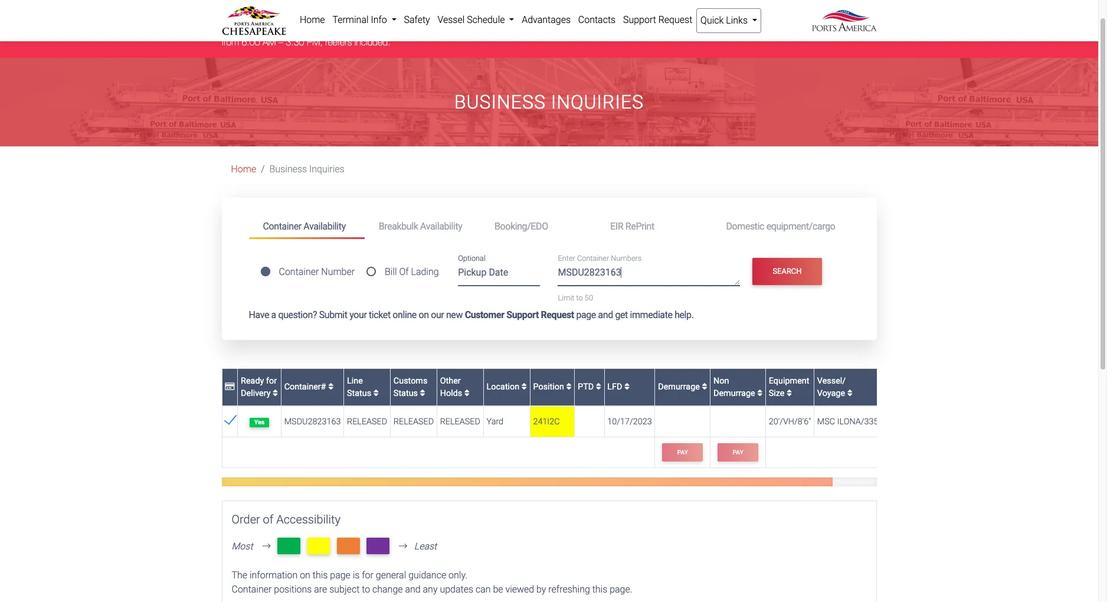 Task type: describe. For each thing, give the bounding box(es) containing it.
0 vertical spatial this
[[313, 570, 328, 581]]

immediate
[[630, 309, 673, 321]]

1 will from the left
[[376, 23, 387, 34]]

0 vertical spatial business inquiries
[[455, 91, 644, 113]]

by
[[537, 584, 546, 595]]

long arrow right image
[[258, 542, 275, 551]]

schedule
[[467, 14, 505, 25]]

–
[[279, 36, 283, 47]]

enter
[[558, 254, 576, 263]]

yard
[[487, 417, 504, 427]]

vail
[[650, 23, 663, 34]]

bullhorn image
[[222, 22, 241, 35]]

process
[[699, 23, 731, 34]]

info
[[371, 14, 387, 25]]

reefers
[[325, 36, 352, 47]]

container availability
[[263, 221, 346, 232]]

terminal inside the seagirt marine terminal gates will be open on october 9th, columbus day. the main gate and new vail gate will process trucks from 6:00 am – 3:30 pm, reefers included.
[[317, 23, 349, 34]]

accessibility
[[277, 512, 341, 527]]

our
[[431, 309, 444, 321]]

1 mt from the left
[[282, 539, 296, 553]]

availability for breakbulk availability
[[420, 221, 463, 232]]

new
[[446, 309, 463, 321]]

ptd
[[578, 382, 596, 392]]

for inside ready for delivery
[[266, 376, 277, 386]]

1 vertical spatial home link
[[231, 164, 256, 175]]

size
[[769, 389, 785, 399]]

is
[[353, 570, 360, 581]]

number
[[321, 266, 355, 278]]

have
[[249, 309, 269, 321]]

1 horizontal spatial home link
[[296, 8, 329, 32]]

quick links link
[[697, 8, 762, 33]]

sort image for voyage
[[848, 389, 853, 398]]

and for process
[[612, 23, 627, 34]]

availability for container availability
[[304, 221, 346, 232]]

0 horizontal spatial business
[[270, 164, 307, 175]]

booking/edo link
[[481, 216, 597, 237]]

updates
[[440, 584, 474, 595]]

msdu2823163
[[284, 417, 341, 427]]

quick
[[701, 15, 724, 26]]

0 horizontal spatial request
[[541, 309, 574, 321]]

bill of lading
[[385, 266, 439, 278]]

your
[[350, 309, 367, 321]]

can
[[476, 584, 491, 595]]

sort image for for
[[273, 389, 278, 398]]

sort image for lfd
[[625, 383, 630, 391]]

for inside the information on this page is for general guidance only. container positions are subject to change and any updates can be viewed by refreshing this page.
[[362, 570, 374, 581]]

terminal info
[[333, 14, 390, 25]]

long arrow right image
[[394, 542, 412, 551]]

lading
[[411, 266, 439, 278]]

0 horizontal spatial inquiries
[[309, 164, 345, 175]]

sort image for demurrage
[[758, 389, 763, 398]]

position link
[[533, 382, 572, 392]]

1 gate from the left
[[592, 23, 609, 34]]

other
[[440, 376, 461, 386]]

the seagirt marine terminal gates will be open on october 9th, columbus day. the main gate and new vail gate will process trucks from 6:00 am – 3:30 pm, reefers included. link
[[222, 23, 757, 47]]

non
[[714, 376, 730, 386]]

10/17/2023
[[608, 417, 652, 427]]

contacts
[[579, 14, 616, 25]]

most
[[232, 541, 253, 552]]

a
[[271, 309, 276, 321]]

vessel
[[438, 14, 465, 25]]

line
[[347, 376, 363, 386]]

1 horizontal spatial this
[[593, 584, 608, 595]]

lfd
[[608, 382, 625, 392]]

sort image for position
[[567, 383, 572, 391]]

position
[[533, 382, 567, 392]]

1 horizontal spatial support
[[623, 14, 656, 25]]

advantages link
[[518, 8, 575, 32]]

vessel schedule link
[[434, 8, 518, 32]]

main
[[571, 23, 590, 34]]

4 mt from the left
[[371, 539, 385, 553]]

vessel/
[[818, 376, 846, 386]]

booking/edo
[[495, 221, 548, 232]]

sort image down equipment
[[787, 389, 792, 398]]

6:00
[[242, 36, 260, 47]]

sort image inside 'ptd' link
[[596, 383, 602, 391]]

columbus
[[491, 23, 531, 34]]

breakbulk availability
[[379, 221, 463, 232]]

1 vertical spatial and
[[598, 309, 613, 321]]

day.
[[534, 23, 551, 34]]

the seagirt marine terminal gates will be open on october 9th, columbus day. the main gate and new vail gate will process trucks from 6:00 am – 3:30 pm, reefers included.
[[222, 23, 757, 47]]

eir
[[611, 221, 624, 232]]

1 horizontal spatial inquiries
[[551, 91, 644, 113]]

october
[[438, 23, 470, 34]]

2 released from the left
[[394, 417, 434, 427]]

1 vertical spatial on
[[419, 309, 429, 321]]

support request link
[[620, 8, 697, 32]]

be inside the information on this page is for general guidance only. container positions are subject to change and any updates can be viewed by refreshing this page.
[[493, 584, 503, 595]]

status for customs
[[394, 389, 418, 399]]

customs status
[[394, 376, 428, 399]]

sort image left customs status
[[374, 389, 379, 398]]

from
[[222, 36, 239, 47]]

change
[[373, 584, 403, 595]]

sort image for demurrage
[[702, 383, 708, 391]]

gates
[[352, 23, 373, 34]]

eir reprint
[[611, 221, 655, 232]]

equipment size
[[769, 376, 810, 399]]

container number
[[279, 266, 355, 278]]

sort image for location
[[522, 383, 527, 391]]

the right day.
[[554, 23, 568, 34]]

online
[[393, 309, 417, 321]]

location link
[[487, 382, 527, 392]]

sort image for holds
[[465, 389, 470, 398]]

1 horizontal spatial request
[[659, 14, 693, 25]]

msc ilona/335r
[[818, 417, 884, 427]]

2 mt from the left
[[312, 539, 326, 553]]

demurrage inside non demurrage
[[714, 389, 756, 399]]

eir reprint link
[[597, 216, 712, 237]]

close image
[[868, 22, 877, 36]]

be inside the seagirt marine terminal gates will be open on october 9th, columbus day. the main gate and new vail gate will process trucks from 6:00 am – 3:30 pm, reefers included.
[[390, 23, 400, 34]]

quick links
[[701, 15, 750, 26]]



Task type: vqa. For each thing, say whether or not it's contained in the screenshot.


Task type: locate. For each thing, give the bounding box(es) containing it.
status down customs
[[394, 389, 418, 399]]

3:30
[[286, 36, 304, 47]]

1 vertical spatial business
[[270, 164, 307, 175]]

1 horizontal spatial to
[[577, 293, 583, 302]]

sort image left line
[[328, 383, 334, 391]]

1 availability from the left
[[304, 221, 346, 232]]

sort image left non
[[702, 383, 708, 391]]

availability up container number
[[304, 221, 346, 232]]

search button
[[753, 258, 822, 285]]

1 released from the left
[[347, 417, 388, 427]]

on inside the seagirt marine terminal gates will be open on october 9th, columbus day. the main gate and new vail gate will process trucks from 6:00 am – 3:30 pm, reefers included.
[[425, 23, 435, 34]]

Optional text field
[[458, 263, 541, 286]]

vessel schedule
[[438, 14, 507, 25]]

0 vertical spatial for
[[266, 376, 277, 386]]

0 vertical spatial on
[[425, 23, 435, 34]]

0 horizontal spatial will
[[376, 23, 387, 34]]

guidance
[[409, 570, 447, 581]]

0 vertical spatial be
[[390, 23, 400, 34]]

page inside the information on this page is for general guidance only. container positions are subject to change and any updates can be viewed by refreshing this page.
[[330, 570, 351, 581]]

sort image inside container# link
[[328, 383, 334, 391]]

sort image inside 'location' link
[[522, 383, 527, 391]]

0 vertical spatial inquiries
[[551, 91, 644, 113]]

will
[[376, 23, 387, 34], [685, 23, 696, 34]]

container inside "container availability" link
[[263, 221, 302, 232]]

0 vertical spatial business
[[455, 91, 546, 113]]

2 vertical spatial on
[[300, 570, 311, 581]]

50
[[585, 293, 593, 302]]

2 availability from the left
[[420, 221, 463, 232]]

1 vertical spatial home
[[231, 164, 256, 175]]

sort image left lfd
[[596, 383, 602, 391]]

domestic equipment/cargo link
[[712, 216, 850, 237]]

on up positions
[[300, 570, 311, 581]]

status down line
[[347, 389, 371, 399]]

the
[[241, 23, 255, 34], [554, 23, 568, 34], [232, 570, 247, 581]]

home for home link to the right
[[300, 14, 325, 25]]

0 vertical spatial home link
[[296, 8, 329, 32]]

0 horizontal spatial page
[[330, 570, 351, 581]]

the up 6:00
[[241, 23, 255, 34]]

demurrage left non
[[659, 382, 702, 392]]

1 horizontal spatial business
[[455, 91, 546, 113]]

0 horizontal spatial business inquiries
[[270, 164, 345, 175]]

and inside the information on this page is for general guidance only. container positions are subject to change and any updates can be viewed by refreshing this page.
[[405, 584, 421, 595]]

will left quick at the top of the page
[[685, 23, 696, 34]]

demurrage link
[[659, 382, 708, 392]]

support right customer
[[507, 309, 539, 321]]

sort image inside the "demurrage" link
[[702, 383, 708, 391]]

contacts link
[[575, 8, 620, 32]]

on
[[425, 23, 435, 34], [419, 309, 429, 321], [300, 570, 311, 581]]

mt down accessibility
[[312, 539, 326, 553]]

container availability link
[[249, 216, 365, 239]]

availability inside breakbulk availability link
[[420, 221, 463, 232]]

domestic equipment/cargo
[[727, 221, 836, 232]]

on left our
[[419, 309, 429, 321]]

ready for delivery
[[241, 376, 277, 399]]

this up are
[[313, 570, 328, 581]]

safety
[[404, 14, 430, 25]]

0 horizontal spatial be
[[390, 23, 400, 34]]

mt right long arrow right image on the left bottom of page
[[282, 539, 296, 553]]

demurrage down non
[[714, 389, 756, 399]]

availability inside "container availability" link
[[304, 221, 346, 232]]

location
[[487, 382, 522, 392]]

1 vertical spatial this
[[593, 584, 608, 595]]

marine
[[288, 23, 315, 34]]

sort image up 10/17/2023
[[625, 383, 630, 391]]

equipment
[[769, 376, 810, 386]]

the seagirt marine terminal gates will be open on october 9th, columbus day. the main gate and new vail gate will process trucks from 6:00 am – 3:30 pm, reefers included. alert
[[0, 13, 1099, 58]]

sort image right voyage on the right of the page
[[848, 389, 853, 398]]

1 horizontal spatial for
[[362, 570, 374, 581]]

limit
[[558, 293, 575, 302]]

optional
[[458, 254, 486, 263]]

0 horizontal spatial released
[[347, 417, 388, 427]]

for
[[266, 376, 277, 386], [362, 570, 374, 581]]

1 vertical spatial support
[[507, 309, 539, 321]]

subject
[[330, 584, 360, 595]]

1 horizontal spatial gate
[[665, 23, 682, 34]]

and left any
[[405, 584, 421, 595]]

and inside the seagirt marine terminal gates will be open on october 9th, columbus day. the main gate and new vail gate will process trucks from 6:00 am – 3:30 pm, reefers included.
[[612, 23, 627, 34]]

home
[[300, 14, 325, 25], [231, 164, 256, 175]]

request down limit
[[541, 309, 574, 321]]

status for line
[[347, 389, 371, 399]]

sort image inside lfd "link"
[[625, 383, 630, 391]]

open
[[403, 23, 423, 34]]

be
[[390, 23, 400, 34], [493, 584, 503, 595]]

released down the holds
[[440, 417, 481, 427]]

availability
[[304, 221, 346, 232], [420, 221, 463, 232]]

ilona/335r
[[838, 417, 884, 427]]

are
[[314, 584, 327, 595]]

the for the seagirt marine terminal gates will be open on october 9th, columbus day. the main gate and new vail gate will process trucks from 6:00 am – 3:30 pm, reefers included.
[[241, 23, 255, 34]]

breakbulk availability link
[[365, 216, 481, 237]]

the for the information on this page is for general guidance only. container positions are subject to change and any updates can be viewed by refreshing this page.
[[232, 570, 247, 581]]

msc
[[818, 417, 836, 427]]

0 vertical spatial support
[[623, 14, 656, 25]]

am
[[263, 36, 276, 47]]

sort image left "ptd"
[[567, 383, 572, 391]]

trucks
[[733, 23, 757, 34]]

container
[[263, 221, 302, 232], [577, 254, 610, 263], [279, 266, 319, 278], [232, 584, 272, 595]]

the down most
[[232, 570, 247, 581]]

the information on this page is for general guidance only. container positions are subject to change and any updates can be viewed by refreshing this page.
[[232, 570, 633, 595]]

status
[[347, 389, 371, 399], [394, 389, 418, 399]]

1 horizontal spatial will
[[685, 23, 696, 34]]

information
[[250, 570, 298, 581]]

availability right breakbulk
[[420, 221, 463, 232]]

status inside the line status
[[347, 389, 371, 399]]

terminal
[[333, 14, 369, 25], [317, 23, 349, 34]]

1 horizontal spatial business inquiries
[[455, 91, 644, 113]]

other holds
[[440, 376, 465, 399]]

support request
[[623, 14, 693, 25]]

container inside the information on this page is for general guidance only. container positions are subject to change and any updates can be viewed by refreshing this page.
[[232, 584, 272, 595]]

numbers
[[611, 254, 642, 263]]

2 gate from the left
[[665, 23, 682, 34]]

0 horizontal spatial gate
[[592, 23, 609, 34]]

home link
[[296, 8, 329, 32], [231, 164, 256, 175]]

1 vertical spatial business inquiries
[[270, 164, 345, 175]]

page
[[577, 309, 596, 321], [330, 570, 351, 581]]

this
[[313, 570, 328, 581], [593, 584, 608, 595]]

mt up the is
[[342, 539, 355, 553]]

status inside customs status
[[394, 389, 418, 399]]

0 vertical spatial and
[[612, 23, 627, 34]]

will up included. at the left of page
[[376, 23, 387, 34]]

1 vertical spatial to
[[362, 584, 370, 595]]

the inside the information on this page is for general guidance only. container positions are subject to change and any updates can be viewed by refreshing this page.
[[232, 570, 247, 581]]

pm,
[[307, 36, 323, 47]]

to right subject
[[362, 584, 370, 595]]

3 released from the left
[[440, 417, 481, 427]]

0 horizontal spatial home link
[[231, 164, 256, 175]]

viewed
[[506, 584, 535, 595]]

0 vertical spatial page
[[577, 309, 596, 321]]

this left "page."
[[593, 584, 608, 595]]

0 horizontal spatial this
[[313, 570, 328, 581]]

ready
[[241, 376, 264, 386]]

bill
[[385, 266, 397, 278]]

Enter Container Numbers text field
[[558, 266, 741, 286]]

1 vertical spatial be
[[493, 584, 503, 595]]

on right open
[[425, 23, 435, 34]]

sort image for container#
[[328, 383, 334, 391]]

2 vertical spatial and
[[405, 584, 421, 595]]

1 vertical spatial for
[[362, 570, 374, 581]]

any
[[423, 584, 438, 595]]

refreshing
[[549, 584, 590, 595]]

0 vertical spatial home
[[300, 14, 325, 25]]

mt left long arrow right icon
[[371, 539, 385, 553]]

of
[[263, 512, 274, 527]]

inquiries
[[551, 91, 644, 113], [309, 164, 345, 175]]

2 status from the left
[[394, 389, 418, 399]]

reprint
[[626, 221, 655, 232]]

3 mt from the left
[[342, 539, 355, 553]]

0 horizontal spatial support
[[507, 309, 539, 321]]

support right contacts
[[623, 14, 656, 25]]

breakbulk
[[379, 221, 418, 232]]

sort image
[[328, 383, 334, 391], [522, 383, 527, 391], [567, 383, 572, 391], [625, 383, 630, 391], [702, 383, 708, 391], [374, 389, 379, 398], [787, 389, 792, 398]]

sort image
[[596, 383, 602, 391], [273, 389, 278, 398], [420, 389, 425, 398], [465, 389, 470, 398], [758, 389, 763, 398], [848, 389, 853, 398]]

gate right vail
[[665, 23, 682, 34]]

order of accessibility
[[232, 512, 341, 527]]

1 vertical spatial request
[[541, 309, 574, 321]]

container left number at the left top of page
[[279, 266, 319, 278]]

delivery
[[241, 389, 271, 399]]

home for bottom home link
[[231, 164, 256, 175]]

1 horizontal spatial availability
[[420, 221, 463, 232]]

and left get
[[598, 309, 613, 321]]

1 status from the left
[[347, 389, 371, 399]]

sort image for status
[[420, 389, 425, 398]]

voyage
[[818, 389, 846, 399]]

and left new
[[612, 23, 627, 34]]

sort image inside position 'link'
[[567, 383, 572, 391]]

sort image left size
[[758, 389, 763, 398]]

request left quick at the top of the page
[[659, 14, 693, 25]]

1 horizontal spatial home
[[300, 14, 325, 25]]

1 vertical spatial inquiries
[[309, 164, 345, 175]]

seagirt
[[258, 23, 286, 34]]

sort image right "delivery"
[[273, 389, 278, 398]]

0 horizontal spatial status
[[347, 389, 371, 399]]

customer support request link
[[465, 309, 574, 321]]

page up subject
[[330, 570, 351, 581]]

container up container number
[[263, 221, 302, 232]]

customs
[[394, 376, 428, 386]]

1 horizontal spatial demurrage
[[714, 389, 756, 399]]

terminal info link
[[329, 8, 400, 32]]

included.
[[355, 36, 391, 47]]

sort image left position
[[522, 383, 527, 391]]

to inside the information on this page is for general guidance only. container positions are subject to change and any updates can be viewed by refreshing this page.
[[362, 584, 370, 595]]

new
[[629, 23, 647, 34]]

search
[[773, 267, 802, 276]]

to left 50 at the right of page
[[577, 293, 583, 302]]

order
[[232, 512, 260, 527]]

0 vertical spatial request
[[659, 14, 693, 25]]

yes
[[254, 419, 265, 426]]

sort image down customs
[[420, 389, 425, 398]]

credit card image
[[225, 383, 235, 391]]

on inside the information on this page is for general guidance only. container positions are subject to change and any updates can be viewed by refreshing this page.
[[300, 570, 311, 581]]

1 horizontal spatial released
[[394, 417, 434, 427]]

1 horizontal spatial status
[[394, 389, 418, 399]]

0 horizontal spatial to
[[362, 584, 370, 595]]

for right the is
[[362, 570, 374, 581]]

page down 50 at the right of page
[[577, 309, 596, 321]]

released down customs status
[[394, 417, 434, 427]]

1 horizontal spatial be
[[493, 584, 503, 595]]

enter container numbers
[[558, 254, 642, 263]]

1 horizontal spatial page
[[577, 309, 596, 321]]

0 vertical spatial to
[[577, 293, 583, 302]]

vessel/ voyage
[[818, 376, 848, 399]]

0 horizontal spatial availability
[[304, 221, 346, 232]]

container right enter
[[577, 254, 610, 263]]

container#
[[284, 382, 328, 392]]

2 horizontal spatial released
[[440, 417, 481, 427]]

submit
[[319, 309, 348, 321]]

be left open
[[390, 23, 400, 34]]

for right ready
[[266, 376, 277, 386]]

0 horizontal spatial demurrage
[[659, 382, 702, 392]]

0 horizontal spatial for
[[266, 376, 277, 386]]

1 vertical spatial page
[[330, 570, 351, 581]]

sort image right the holds
[[465, 389, 470, 398]]

released down the line status
[[347, 417, 388, 427]]

0 horizontal spatial home
[[231, 164, 256, 175]]

and for viewed
[[405, 584, 421, 595]]

2 will from the left
[[685, 23, 696, 34]]

ticket
[[369, 309, 391, 321]]

holds
[[440, 389, 462, 399]]

container down the information
[[232, 584, 272, 595]]

be right can
[[493, 584, 503, 595]]

help.
[[675, 309, 694, 321]]

gate right main
[[592, 23, 609, 34]]



